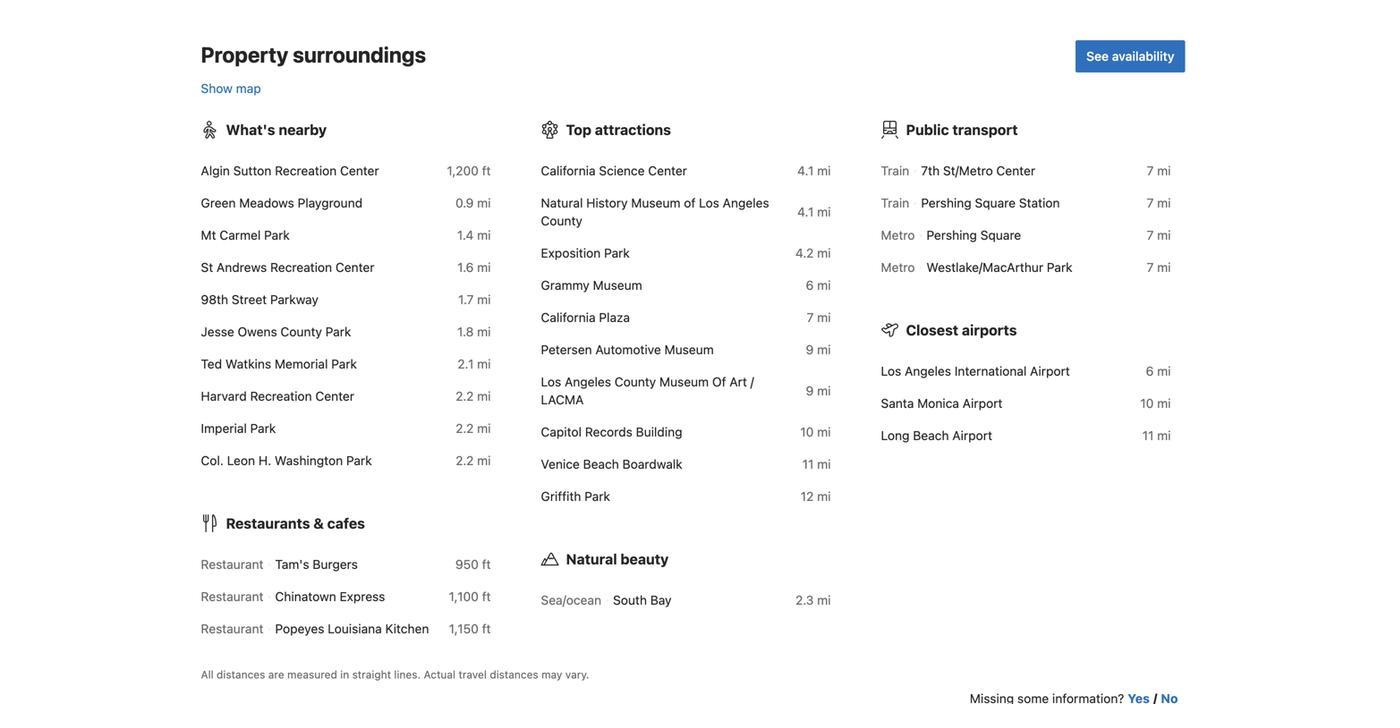 Task type: locate. For each thing, give the bounding box(es) containing it.
1 vertical spatial 4.1
[[798, 204, 814, 219]]

6
[[806, 278, 814, 293], [1146, 364, 1154, 378]]

98th street parkway
[[201, 292, 319, 307]]

recreation
[[275, 163, 337, 178], [270, 260, 332, 275], [250, 389, 312, 403]]

park right washington on the bottom left
[[346, 453, 372, 468]]

ft for 1,100 ft
[[482, 589, 491, 604]]

2 vertical spatial county
[[615, 374, 656, 389]]

950 ft
[[455, 557, 491, 572]]

museum inside natural history museum of los angeles county
[[631, 195, 681, 210]]

angeles up lacma at the left of page
[[565, 374, 611, 389]]

1 vertical spatial 10
[[800, 425, 814, 439]]

surroundings
[[293, 42, 426, 67]]

0.9
[[456, 195, 474, 210]]

county for los angeles county museum of art / lacma
[[615, 374, 656, 389]]

1 train from the top
[[881, 163, 910, 178]]

0 vertical spatial square
[[975, 195, 1016, 210]]

1 vertical spatial 4.1 mi
[[798, 204, 831, 219]]

2.2
[[456, 389, 474, 403], [456, 421, 474, 436], [456, 453, 474, 468]]

0 horizontal spatial 10 mi
[[800, 425, 831, 439]]

angeles for los angeles county museum of art / lacma
[[565, 374, 611, 389]]

2 horizontal spatial los
[[881, 364, 902, 378]]

airport right international
[[1030, 364, 1070, 378]]

county up exposition
[[541, 213, 583, 228]]

2 9 mi from the top
[[806, 383, 831, 398]]

jesse owens county park
[[201, 324, 351, 339]]

ft right 1,150
[[482, 621, 491, 636]]

0 horizontal spatial angeles
[[565, 374, 611, 389]]

1 4.1 from the top
[[798, 163, 814, 178]]

california up "petersen" in the left of the page
[[541, 310, 596, 325]]

mi for exposition park
[[817, 246, 831, 260]]

center
[[340, 163, 379, 178], [648, 163, 687, 178], [997, 163, 1036, 178], [336, 260, 375, 275], [315, 389, 354, 403]]

1.6
[[457, 260, 474, 275]]

playground
[[298, 195, 363, 210]]

9 for petersen automotive museum
[[806, 342, 814, 357]]

park down green meadows playground
[[264, 228, 290, 242]]

los inside los angeles county museum of art / lacma
[[541, 374, 561, 389]]

museum left of
[[631, 195, 681, 210]]

mi for california science center
[[817, 163, 831, 178]]

1 vertical spatial 2.2
[[456, 421, 474, 436]]

recreation up green meadows playground
[[275, 163, 337, 178]]

1.8 mi
[[457, 324, 491, 339]]

1 horizontal spatial angeles
[[723, 195, 769, 210]]

0 horizontal spatial distances
[[217, 668, 265, 681]]

3 restaurant from the top
[[201, 621, 264, 636]]

metro left pershing square
[[881, 228, 915, 242]]

6 mi for grammy museum
[[806, 278, 831, 293]]

los for los angeles county museum of art / lacma
[[541, 374, 561, 389]]

county inside natural history museum of los angeles county
[[541, 213, 583, 228]]

center up station
[[997, 163, 1036, 178]]

1 horizontal spatial 6
[[1146, 364, 1154, 378]]

mt
[[201, 228, 216, 242]]

center up of
[[648, 163, 687, 178]]

1 vertical spatial california
[[541, 310, 596, 325]]

pershing up westlake/macarthur
[[927, 228, 977, 242]]

1 horizontal spatial 6 mi
[[1146, 364, 1171, 378]]

10 for capitol records building
[[800, 425, 814, 439]]

10 mi for building
[[800, 425, 831, 439]]

0 vertical spatial 6
[[806, 278, 814, 293]]

0 vertical spatial 4.1 mi
[[798, 163, 831, 178]]

1 vertical spatial 6
[[1146, 364, 1154, 378]]

los right of
[[699, 195, 719, 210]]

1,100
[[449, 589, 479, 604]]

ft right 1,200
[[482, 163, 491, 178]]

what's nearby
[[226, 121, 327, 138]]

distances right all
[[217, 668, 265, 681]]

0 vertical spatial natural
[[541, 195, 583, 210]]

2 4.1 from the top
[[798, 204, 814, 219]]

1 horizontal spatial beach
[[913, 428, 949, 443]]

restaurant up all
[[201, 621, 264, 636]]

1 vertical spatial 11
[[803, 457, 814, 472]]

1 vertical spatial airport
[[963, 396, 1003, 411]]

1 vertical spatial 11 mi
[[803, 457, 831, 472]]

0 vertical spatial restaurant
[[201, 557, 264, 572]]

1 horizontal spatial 11 mi
[[1143, 428, 1171, 443]]

airport for santa monica airport
[[963, 396, 1003, 411]]

museum up plaza
[[593, 278, 642, 293]]

natural left history
[[541, 195, 583, 210]]

1 2.2 mi from the top
[[456, 389, 491, 403]]

natural inside natural history museum of los angeles county
[[541, 195, 583, 210]]

1.7
[[458, 292, 474, 307]]

1 vertical spatial train
[[881, 195, 910, 210]]

pershing for pershing square
[[927, 228, 977, 242]]

mi for ted watkins memorial park
[[477, 357, 491, 371]]

1 4.1 mi from the top
[[798, 163, 831, 178]]

venice
[[541, 457, 580, 472]]

0 horizontal spatial 11 mi
[[803, 457, 831, 472]]

square up westlake/macarthur park
[[981, 228, 1021, 242]]

0 vertical spatial 9
[[806, 342, 814, 357]]

of
[[684, 195, 696, 210]]

1 9 from the top
[[806, 342, 814, 357]]

2 ft from the top
[[482, 557, 491, 572]]

mi for griffith park
[[817, 489, 831, 504]]

0 horizontal spatial los
[[541, 374, 561, 389]]

leon
[[227, 453, 255, 468]]

mi for harvard recreation center
[[477, 389, 491, 403]]

restaurant left chinatown
[[201, 589, 264, 604]]

0 vertical spatial train
[[881, 163, 910, 178]]

airport down "santa monica airport" on the right bottom of the page
[[953, 428, 993, 443]]

los up the santa
[[881, 364, 902, 378]]

1,100 ft
[[449, 589, 491, 604]]

building
[[636, 425, 682, 439]]

distances
[[217, 668, 265, 681], [490, 668, 539, 681]]

1 vertical spatial recreation
[[270, 260, 332, 275]]

owens
[[238, 324, 277, 339]]

0 horizontal spatial beach
[[583, 457, 619, 472]]

mi for natural history museum of los angeles county
[[817, 204, 831, 219]]

angeles right of
[[723, 195, 769, 210]]

closest airports
[[906, 322, 1017, 339]]

1 restaurant from the top
[[201, 557, 264, 572]]

0 vertical spatial california
[[541, 163, 596, 178]]

center down the memorial
[[315, 389, 354, 403]]

museum up of on the bottom of page
[[665, 342, 714, 357]]

park up the memorial
[[326, 324, 351, 339]]

beach down the records
[[583, 457, 619, 472]]

parkway
[[270, 292, 319, 307]]

7 for pershing square station
[[1147, 195, 1154, 210]]

1 vertical spatial natural
[[566, 551, 617, 568]]

ft right 1,100 at the bottom of page
[[482, 589, 491, 604]]

mi for los angeles county museum of art / lacma
[[817, 383, 831, 398]]

11
[[1143, 428, 1154, 443], [803, 457, 814, 472]]

1 horizontal spatial 11
[[1143, 428, 1154, 443]]

angeles up monica
[[905, 364, 951, 378]]

beach down monica
[[913, 428, 949, 443]]

2 distances from the left
[[490, 668, 539, 681]]

2.1
[[458, 357, 474, 371]]

center for california science center
[[648, 163, 687, 178]]

0 horizontal spatial 10
[[800, 425, 814, 439]]

attractions
[[595, 121, 671, 138]]

1 horizontal spatial distances
[[490, 668, 539, 681]]

los
[[699, 195, 719, 210], [881, 364, 902, 378], [541, 374, 561, 389]]

natural up sea/ocean
[[566, 551, 617, 568]]

1 vertical spatial square
[[981, 228, 1021, 242]]

2 train from the top
[[881, 195, 910, 210]]

chinatown express
[[275, 589, 385, 604]]

petersen
[[541, 342, 592, 357]]

1 metro from the top
[[881, 228, 915, 242]]

9 mi for petersen automotive museum
[[806, 342, 831, 357]]

2 vertical spatial 2.2
[[456, 453, 474, 468]]

0 vertical spatial metro
[[881, 228, 915, 242]]

mi for long beach airport
[[1157, 428, 1171, 443]]

top
[[566, 121, 592, 138]]

2.2 for center
[[456, 389, 474, 403]]

7 mi for pershing square
[[1147, 228, 1171, 242]]

1 vertical spatial 2.2 mi
[[456, 421, 491, 436]]

beauty
[[621, 551, 669, 568]]

train down the public
[[881, 195, 910, 210]]

train
[[881, 163, 910, 178], [881, 195, 910, 210]]

6 for grammy museum
[[806, 278, 814, 293]]

2 9 from the top
[[806, 383, 814, 398]]

0 horizontal spatial 11
[[803, 457, 814, 472]]

kitchen
[[385, 621, 429, 636]]

angeles inside natural history museum of los angeles county
[[723, 195, 769, 210]]

ft for 950 ft
[[482, 557, 491, 572]]

natural for natural history museum of los angeles county
[[541, 195, 583, 210]]

square down 7th st/metro center
[[975, 195, 1016, 210]]

11 mi
[[1143, 428, 1171, 443], [803, 457, 831, 472]]

westlake/macarthur
[[927, 260, 1044, 275]]

2 metro from the top
[[881, 260, 915, 275]]

0 horizontal spatial county
[[281, 324, 322, 339]]

1 horizontal spatial county
[[541, 213, 583, 228]]

los for los angeles international airport
[[881, 364, 902, 378]]

ft right the 950
[[482, 557, 491, 572]]

restaurant for chinatown express
[[201, 589, 264, 604]]

california down top
[[541, 163, 596, 178]]

mt carmel park
[[201, 228, 290, 242]]

0 vertical spatial 11 mi
[[1143, 428, 1171, 443]]

3 ft from the top
[[482, 589, 491, 604]]

pershing down 7th
[[921, 195, 972, 210]]

1,200 ft
[[447, 163, 491, 178]]

county inside los angeles county museum of art / lacma
[[615, 374, 656, 389]]

popeyes louisiana kitchen
[[275, 621, 429, 636]]

california for california science center
[[541, 163, 596, 178]]

show map link
[[201, 81, 261, 96]]

2.3
[[796, 593, 814, 608]]

0 vertical spatial 10 mi
[[1141, 396, 1171, 411]]

1 vertical spatial 10 mi
[[800, 425, 831, 439]]

7 mi
[[1147, 163, 1171, 178], [1147, 195, 1171, 210], [1147, 228, 1171, 242], [1147, 260, 1171, 275], [807, 310, 831, 325]]

2 california from the top
[[541, 310, 596, 325]]

watkins
[[225, 357, 271, 371]]

mi for santa monica airport
[[1157, 396, 1171, 411]]

6 mi
[[806, 278, 831, 293], [1146, 364, 1171, 378]]

petersen automotive museum
[[541, 342, 714, 357]]

2 horizontal spatial county
[[615, 374, 656, 389]]

1 ft from the top
[[482, 163, 491, 178]]

0 vertical spatial pershing
[[921, 195, 972, 210]]

restaurant for popeyes louisiana kitchen
[[201, 621, 264, 636]]

los angeles international airport
[[881, 364, 1070, 378]]

0 vertical spatial 6 mi
[[806, 278, 831, 293]]

0 vertical spatial 11
[[1143, 428, 1154, 443]]

carmel
[[220, 228, 261, 242]]

2 vertical spatial 2.2 mi
[[456, 453, 491, 468]]

center for harvard recreation center
[[315, 389, 354, 403]]

mi for 98th street parkway
[[477, 292, 491, 307]]

jesse
[[201, 324, 234, 339]]

11 for venice beach boardwalk
[[803, 457, 814, 472]]

automotive
[[596, 342, 661, 357]]

0 horizontal spatial 6
[[806, 278, 814, 293]]

center up playground
[[340, 163, 379, 178]]

1 vertical spatial 9 mi
[[806, 383, 831, 398]]

beach for venice
[[583, 457, 619, 472]]

capitol records building
[[541, 425, 682, 439]]

restaurant down restaurants in the bottom of the page
[[201, 557, 264, 572]]

museum
[[631, 195, 681, 210], [593, 278, 642, 293], [665, 342, 714, 357], [660, 374, 709, 389]]

7 for 7th st/metro center
[[1147, 163, 1154, 178]]

angeles for los angeles international airport
[[905, 364, 951, 378]]

4.1 for natural history museum of los angeles county
[[798, 204, 814, 219]]

4.1 mi for natural history museum of los angeles county
[[798, 204, 831, 219]]

distances left may at the left of page
[[490, 668, 539, 681]]

airport down the los angeles international airport
[[963, 396, 1003, 411]]

monica
[[918, 396, 959, 411]]

2 2.2 from the top
[[456, 421, 474, 436]]

ft
[[482, 163, 491, 178], [482, 557, 491, 572], [482, 589, 491, 604], [482, 621, 491, 636]]

0 vertical spatial recreation
[[275, 163, 337, 178]]

9 for los angeles county museum of art / lacma
[[806, 383, 814, 398]]

0 vertical spatial 9 mi
[[806, 342, 831, 357]]

4.1
[[798, 163, 814, 178], [798, 204, 814, 219]]

1 vertical spatial restaurant
[[201, 589, 264, 604]]

1 vertical spatial metro
[[881, 260, 915, 275]]

1 horizontal spatial los
[[699, 195, 719, 210]]

popeyes
[[275, 621, 324, 636]]

2 4.1 mi from the top
[[798, 204, 831, 219]]

st
[[201, 260, 213, 275]]

2 vertical spatial restaurant
[[201, 621, 264, 636]]

1 horizontal spatial 10 mi
[[1141, 396, 1171, 411]]

park down station
[[1047, 260, 1073, 275]]

1.7 mi
[[458, 292, 491, 307]]

1 9 mi from the top
[[806, 342, 831, 357]]

0 vertical spatial 2.2 mi
[[456, 389, 491, 403]]

tam's burgers
[[275, 557, 358, 572]]

1 horizontal spatial 10
[[1141, 396, 1154, 411]]

mi
[[817, 163, 831, 178], [1157, 163, 1171, 178], [477, 195, 491, 210], [1157, 195, 1171, 210], [817, 204, 831, 219], [477, 228, 491, 242], [1157, 228, 1171, 242], [817, 246, 831, 260], [477, 260, 491, 275], [1157, 260, 1171, 275], [817, 278, 831, 293], [477, 292, 491, 307], [817, 310, 831, 325], [477, 324, 491, 339], [817, 342, 831, 357], [477, 357, 491, 371], [1157, 364, 1171, 378], [817, 383, 831, 398], [477, 389, 491, 403], [1157, 396, 1171, 411], [477, 421, 491, 436], [817, 425, 831, 439], [1157, 428, 1171, 443], [477, 453, 491, 468], [817, 457, 831, 472], [817, 489, 831, 504], [817, 593, 831, 608]]

international
[[955, 364, 1027, 378]]

/
[[751, 374, 754, 389]]

train left 7th
[[881, 163, 910, 178]]

2 vertical spatial airport
[[953, 428, 993, 443]]

0 vertical spatial 2.2
[[456, 389, 474, 403]]

natural for natural beauty
[[566, 551, 617, 568]]

metro up closest
[[881, 260, 915, 275]]

0 vertical spatial 10
[[1141, 396, 1154, 411]]

3 2.2 mi from the top
[[456, 453, 491, 468]]

2 horizontal spatial angeles
[[905, 364, 951, 378]]

7 for pershing square
[[1147, 228, 1154, 242]]

museum left of on the bottom of page
[[660, 374, 709, 389]]

0 vertical spatial beach
[[913, 428, 949, 443]]

0 vertical spatial county
[[541, 213, 583, 228]]

pershing for pershing square station
[[921, 195, 972, 210]]

angeles inside los angeles county museum of art / lacma
[[565, 374, 611, 389]]

1 california from the top
[[541, 163, 596, 178]]

11 mi for airport
[[1143, 428, 1171, 443]]

exposition park
[[541, 246, 630, 260]]

3 2.2 from the top
[[456, 453, 474, 468]]

mi for mt carmel park
[[477, 228, 491, 242]]

beach for long
[[913, 428, 949, 443]]

1 vertical spatial pershing
[[927, 228, 977, 242]]

california
[[541, 163, 596, 178], [541, 310, 596, 325]]

grammy
[[541, 278, 590, 293]]

1 vertical spatial 6 mi
[[1146, 364, 1171, 378]]

1 vertical spatial county
[[281, 324, 322, 339]]

1 vertical spatial 9
[[806, 383, 814, 398]]

griffith park
[[541, 489, 610, 504]]

see
[[1087, 49, 1109, 63]]

in
[[340, 668, 349, 681]]

county down automotive
[[615, 374, 656, 389]]

ft for 1,150 ft
[[482, 621, 491, 636]]

restaurant
[[201, 557, 264, 572], [201, 589, 264, 604], [201, 621, 264, 636]]

0 horizontal spatial 6 mi
[[806, 278, 831, 293]]

cafes
[[327, 515, 365, 532]]

0 vertical spatial 4.1
[[798, 163, 814, 178]]

2 restaurant from the top
[[201, 589, 264, 604]]

county up the memorial
[[281, 324, 322, 339]]

1 2.2 from the top
[[456, 389, 474, 403]]

10 for santa monica airport
[[1141, 396, 1154, 411]]

7th st/metro center
[[921, 163, 1036, 178]]

property
[[201, 42, 288, 67]]

andrews
[[217, 260, 267, 275]]

1 vertical spatial beach
[[583, 457, 619, 472]]

recreation up parkway
[[270, 260, 332, 275]]

los up lacma at the left of page
[[541, 374, 561, 389]]

2 2.2 mi from the top
[[456, 421, 491, 436]]

recreation down the ted watkins memorial park
[[250, 389, 312, 403]]

recreation for andrews
[[270, 260, 332, 275]]

4 ft from the top
[[482, 621, 491, 636]]

&
[[314, 515, 324, 532]]



Task type: vqa. For each thing, say whether or not it's contained in the screenshot.
Town
no



Task type: describe. For each thing, give the bounding box(es) containing it.
mi for venice beach boardwalk
[[817, 457, 831, 472]]

public transport
[[906, 121, 1018, 138]]

6 for los angeles international airport
[[1146, 364, 1154, 378]]

airport for long beach airport
[[953, 428, 993, 443]]

street
[[232, 292, 267, 307]]

chinatown
[[275, 589, 336, 604]]

train for 7th st/metro center
[[881, 163, 910, 178]]

metro for pershing square
[[881, 228, 915, 242]]

2.2 mi for h.
[[456, 453, 491, 468]]

los inside natural history museum of los angeles county
[[699, 195, 719, 210]]

9 mi for los angeles county museum of art / lacma
[[806, 383, 831, 398]]

westlake/macarthur park
[[927, 260, 1073, 275]]

venice beach boardwalk
[[541, 457, 683, 472]]

county for jesse owens county park
[[281, 324, 322, 339]]

museum inside los angeles county museum of art / lacma
[[660, 374, 709, 389]]

2.2 mi for center
[[456, 389, 491, 403]]

nearby
[[279, 121, 327, 138]]

11 mi for boardwalk
[[803, 457, 831, 472]]

4.2
[[796, 246, 814, 260]]

center down playground
[[336, 260, 375, 275]]

mi for jesse owens county park
[[477, 324, 491, 339]]

square for pershing square
[[981, 228, 1021, 242]]

park down venice beach boardwalk
[[585, 489, 610, 504]]

actual
[[424, 668, 456, 681]]

mi for capitol records building
[[817, 425, 831, 439]]

train for pershing square station
[[881, 195, 910, 210]]

vary.
[[565, 668, 589, 681]]

lacma
[[541, 392, 584, 407]]

2.2 for h.
[[456, 453, 474, 468]]

green meadows playground
[[201, 195, 363, 210]]

washington
[[275, 453, 343, 468]]

mi for petersen automotive museum
[[817, 342, 831, 357]]

lines.
[[394, 668, 421, 681]]

are
[[268, 668, 284, 681]]

98th
[[201, 292, 228, 307]]

santa
[[881, 396, 914, 411]]

recreation for sutton
[[275, 163, 337, 178]]

12 mi
[[801, 489, 831, 504]]

mi for col. leon h. washington park
[[477, 453, 491, 468]]

ted watkins memorial park
[[201, 357, 357, 371]]

2 vertical spatial recreation
[[250, 389, 312, 403]]

restaurant for tam's burgers
[[201, 557, 264, 572]]

7th
[[921, 163, 940, 178]]

mi for green meadows playground
[[477, 195, 491, 210]]

map
[[236, 81, 261, 96]]

measured
[[287, 668, 337, 681]]

all
[[201, 668, 214, 681]]

top attractions
[[566, 121, 671, 138]]

straight
[[352, 668, 391, 681]]

science
[[599, 163, 645, 178]]

metro for westlake/macarthur park
[[881, 260, 915, 275]]

memorial
[[275, 357, 328, 371]]

6 mi for los angeles international airport
[[1146, 364, 1171, 378]]

long beach airport
[[881, 428, 993, 443]]

imperial park
[[201, 421, 276, 436]]

see availability button
[[1076, 40, 1185, 72]]

1 distances from the left
[[217, 668, 265, 681]]

algin
[[201, 163, 230, 178]]

tam's
[[275, 557, 309, 572]]

mi for st andrews recreation center
[[477, 260, 491, 275]]

travel
[[459, 668, 487, 681]]

mi for los angeles international airport
[[1157, 364, 1171, 378]]

park right the memorial
[[331, 357, 357, 371]]

natural beauty
[[566, 551, 669, 568]]

history
[[586, 195, 628, 210]]

mi for imperial park
[[477, 421, 491, 436]]

meadows
[[239, 195, 294, 210]]

transport
[[953, 121, 1018, 138]]

restaurants & cafes
[[226, 515, 365, 532]]

public
[[906, 121, 949, 138]]

green
[[201, 195, 236, 210]]

what's
[[226, 121, 275, 138]]

1.4
[[457, 228, 474, 242]]

7 for westlake/macarthur park
[[1147, 260, 1154, 275]]

7 mi for pershing square station
[[1147, 195, 1171, 210]]

burgers
[[313, 557, 358, 572]]

see availability
[[1087, 49, 1175, 63]]

california science center
[[541, 163, 687, 178]]

capitol
[[541, 425, 582, 439]]

pershing square
[[927, 228, 1021, 242]]

property surroundings
[[201, 42, 426, 67]]

col. leon h. washington park
[[201, 453, 372, 468]]

7 mi for westlake/macarthur park
[[1147, 260, 1171, 275]]

closest
[[906, 322, 959, 339]]

0 vertical spatial airport
[[1030, 364, 1070, 378]]

show
[[201, 81, 233, 96]]

sea/ocean
[[541, 593, 602, 608]]

10 mi for airport
[[1141, 396, 1171, 411]]

1,200
[[447, 163, 479, 178]]

1,150
[[449, 621, 479, 636]]

airports
[[962, 322, 1017, 339]]

harvard
[[201, 389, 247, 403]]

south
[[613, 593, 647, 608]]

center for 7th st/metro center
[[997, 163, 1036, 178]]

mi for grammy museum
[[817, 278, 831, 293]]

bay
[[650, 593, 672, 608]]

all distances are measured in straight lines. actual travel distances may vary.
[[201, 668, 589, 681]]

4.1 for california science center
[[798, 163, 814, 178]]

park up h.
[[250, 421, 276, 436]]

park up grammy museum
[[604, 246, 630, 260]]

2.1 mi
[[458, 357, 491, 371]]

1,150 ft
[[449, 621, 491, 636]]

california for california plaza
[[541, 310, 596, 325]]

12
[[801, 489, 814, 504]]

records
[[585, 425, 633, 439]]

4.1 mi for california science center
[[798, 163, 831, 178]]

availability
[[1112, 49, 1175, 63]]

ft for 1,200 ft
[[482, 163, 491, 178]]

0.9 mi
[[456, 195, 491, 210]]

1.4 mi
[[457, 228, 491, 242]]

11 for long beach airport
[[1143, 428, 1154, 443]]

mi for california plaza
[[817, 310, 831, 325]]

7 mi for 7th st/metro center
[[1147, 163, 1171, 178]]

col.
[[201, 453, 224, 468]]

los angeles county museum of art / lacma
[[541, 374, 754, 407]]

may
[[542, 668, 562, 681]]

square for pershing square station
[[975, 195, 1016, 210]]

of
[[712, 374, 726, 389]]



